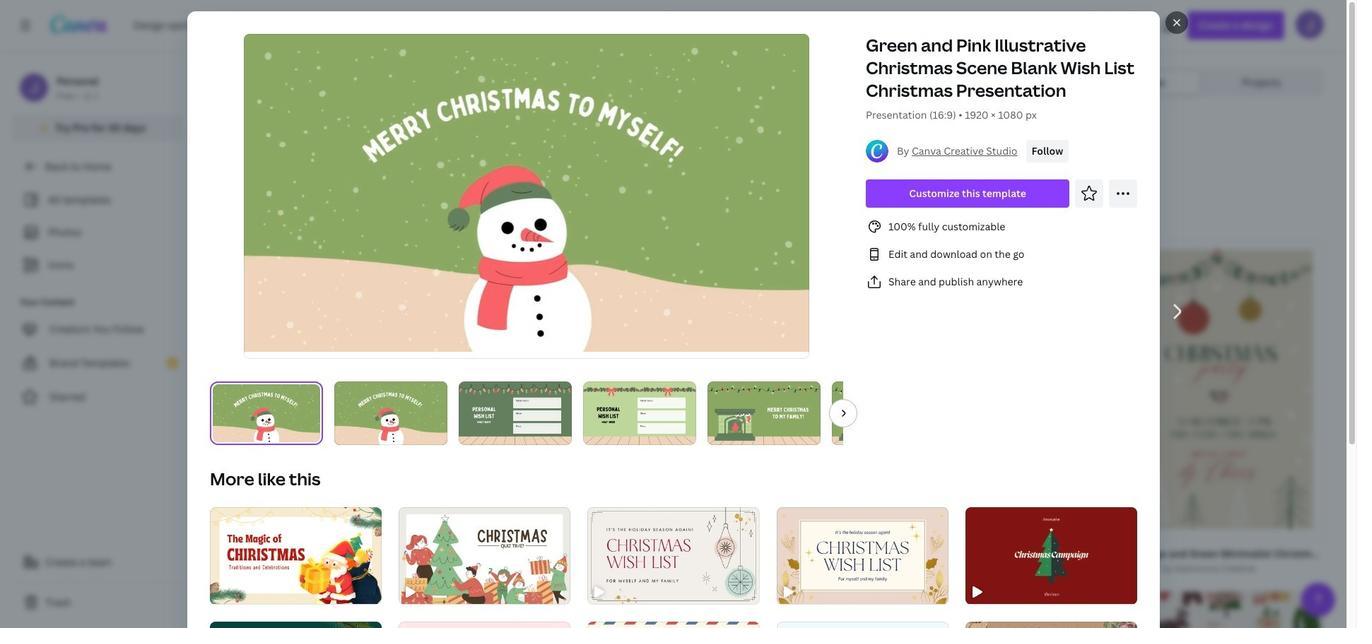 Task type: locate. For each thing, give the bounding box(es) containing it.
list
[[866, 219, 1138, 291]]

red and green festive christmas page border image
[[883, 240, 1095, 540]]

colorful christmas lights blank page border a4 image
[[195, 411, 407, 629]]

None search field
[[668, 11, 1092, 40]]

merry christmas holiday presentation image
[[654, 503, 866, 623]]

beige and green minimalist christmas party flyer image
[[1112, 240, 1325, 540]]

red colorful christmas a4 document image
[[424, 411, 637, 629]]

white and beige illustrative playful merry christmas presentation image
[[210, 508, 382, 605]]



Task type: describe. For each thing, give the bounding box(es) containing it.
red illustrative merry christmas instagram post image
[[654, 240, 866, 452]]

pink and pastel typographic group project presentation image
[[399, 622, 571, 629]]

top level navigation element
[[124, 11, 568, 40]]

colorful funny merry christmas illustration christmas bookmark image
[[1112, 592, 1325, 629]]

beige and brown organic vintage group project presentation image
[[966, 622, 1138, 629]]

water systems earth science presentation in blue white illustrated style image
[[777, 622, 949, 629]]



Task type: vqa. For each thing, say whether or not it's contained in the screenshot.
12.0s group for 15.0s group
no



